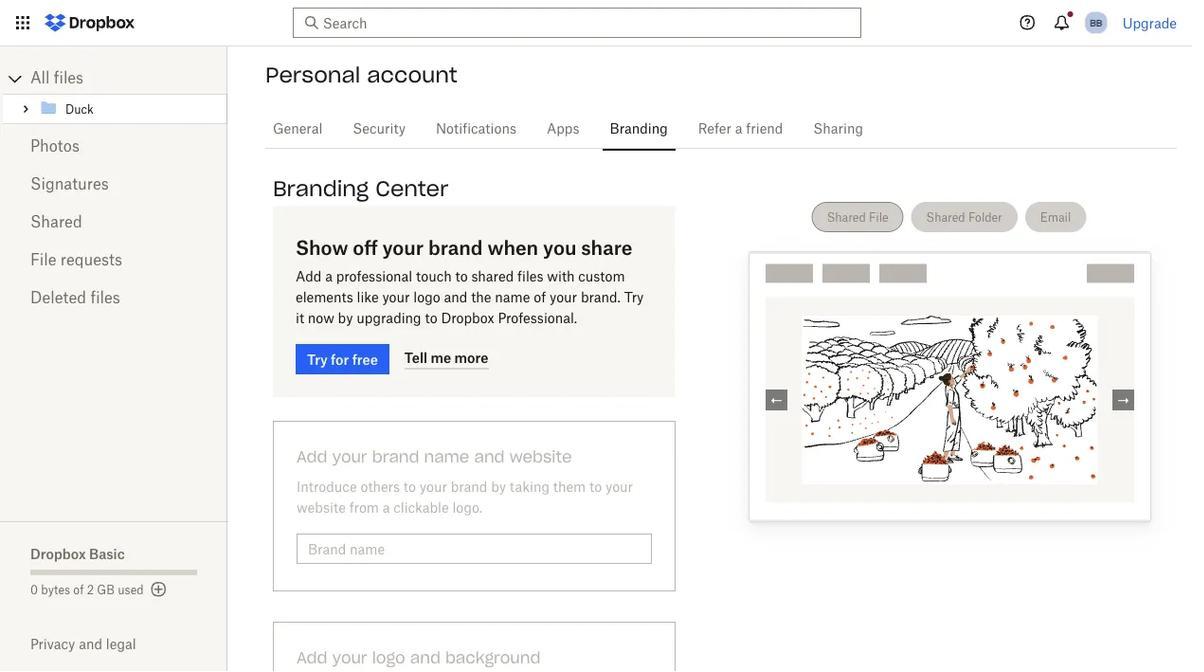 Task type: describe. For each thing, give the bounding box(es) containing it.
with
[[547, 270, 575, 284]]

privacy
[[30, 636, 75, 652]]

notifications tab
[[429, 106, 524, 152]]

tell
[[405, 350, 428, 366]]

shared for shared file
[[828, 210, 866, 224]]

try for free button
[[296, 344, 390, 375]]

folder
[[969, 210, 1003, 224]]

personal account
[[266, 62, 458, 88]]

→
[[1118, 392, 1131, 408]]

refer a friend tab
[[691, 106, 791, 152]]

0
[[30, 585, 38, 596]]

try inside the add a professional touch to shared files with custom elements like your logo and the name of your brand. try it now by upgrading to dropbox professional.
[[625, 291, 644, 304]]

branding for branding
[[610, 122, 668, 136]]

0 horizontal spatial of
[[73, 585, 84, 596]]

shared file
[[828, 210, 889, 224]]

basic
[[89, 546, 125, 562]]

show
[[296, 236, 348, 259]]

the
[[471, 291, 492, 304]]

shared file button
[[812, 202, 904, 233]]

friend
[[747, 122, 784, 136]]

sharing tab
[[806, 106, 871, 152]]

try for free
[[307, 351, 378, 367]]

all files tree
[[3, 64, 228, 124]]

all files
[[30, 71, 84, 86]]

Search text field
[[323, 12, 827, 33]]

←
[[770, 392, 784, 408]]

elements
[[296, 291, 353, 304]]

background
[[446, 648, 541, 668]]

taking
[[510, 481, 550, 494]]

shared for shared
[[30, 215, 82, 230]]

email
[[1041, 210, 1072, 224]]

shared folder button
[[912, 202, 1018, 233]]

1 vertical spatial file
[[30, 253, 56, 268]]

brand.
[[581, 291, 621, 304]]

get more space image
[[148, 578, 170, 601]]

1 vertical spatial dropbox
[[30, 546, 86, 562]]

general
[[273, 122, 323, 136]]

apps
[[547, 122, 580, 136]]

of inside the add a professional touch to shared files with custom elements like your logo and the name of your brand. try it now by upgrading to dropbox professional.
[[534, 291, 546, 304]]

to up the clickable
[[404, 481, 416, 494]]

branding tab
[[603, 106, 676, 152]]

to up me
[[425, 312, 438, 325]]

others
[[361, 481, 400, 494]]

sharing
[[814, 122, 864, 136]]

add for add your brand name and website
[[297, 447, 328, 467]]

security tab
[[345, 106, 413, 152]]

shared for shared folder
[[927, 210, 966, 224]]

add your logo and background
[[297, 648, 541, 668]]

website inside introduce others to your brand by taking them to your website from a clickable logo.
[[297, 502, 346, 515]]

free
[[352, 351, 378, 367]]

shared folder
[[927, 210, 1003, 224]]

signatures
[[30, 177, 109, 192]]

me
[[431, 350, 452, 366]]

for
[[331, 351, 349, 367]]

show off your brand when you share
[[296, 236, 633, 259]]

center
[[376, 175, 449, 202]]

upgrade
[[1123, 15, 1178, 31]]

add for add a professional touch to shared files with custom elements like your logo and the name of your brand. try it now by upgrading to dropbox professional.
[[296, 270, 322, 284]]

when
[[488, 236, 539, 259]]

clickable
[[394, 502, 449, 515]]

add for add your logo and background
[[297, 648, 328, 668]]

photos link
[[30, 128, 197, 166]]

deleted files link
[[30, 280, 197, 318]]

files inside the add a professional touch to shared files with custom elements like your logo and the name of your brand. try it now by upgrading to dropbox professional.
[[518, 270, 544, 284]]

now
[[308, 312, 335, 325]]

tell me more
[[405, 350, 489, 366]]

add your brand name and website
[[297, 447, 572, 467]]

introduce others to your brand by taking them to your website from a clickable logo.
[[297, 481, 634, 515]]

privacy and legal
[[30, 636, 136, 652]]

logo inside the add a professional touch to shared files with custom elements like your logo and the name of your brand. try it now by upgrading to dropbox professional.
[[414, 291, 441, 304]]

2
[[87, 585, 94, 596]]

account
[[367, 62, 458, 88]]

bb button
[[1082, 8, 1112, 38]]

by inside the add a professional touch to shared files with custom elements like your logo and the name of your brand. try it now by upgrading to dropbox professional.
[[338, 312, 353, 325]]



Task type: vqa. For each thing, say whether or not it's contained in the screenshot.
the 'Global header' 'Element'
yes



Task type: locate. For each thing, give the bounding box(es) containing it.
1 horizontal spatial logo
[[414, 291, 441, 304]]

2 vertical spatial add
[[297, 648, 328, 668]]

0 horizontal spatial dropbox
[[30, 546, 86, 562]]

2 vertical spatial a
[[383, 502, 390, 515]]

deleted files
[[30, 291, 120, 306]]

1 vertical spatial website
[[297, 502, 346, 515]]

logo
[[414, 291, 441, 304], [373, 648, 406, 668]]

them
[[554, 481, 586, 494]]

dropbox down the
[[441, 312, 495, 325]]

website up taking
[[510, 447, 572, 467]]

1 vertical spatial branding
[[273, 175, 369, 202]]

1 vertical spatial files
[[518, 270, 544, 284]]

name inside the add a professional touch to shared files with custom elements like your logo and the name of your brand. try it now by upgrading to dropbox professional.
[[495, 291, 530, 304]]

of left 2
[[73, 585, 84, 596]]

deleted
[[30, 291, 86, 306]]

a inside tab
[[736, 122, 743, 136]]

name up introduce others to your brand by taking them to your website from a clickable logo.
[[424, 447, 470, 467]]

all
[[30, 71, 50, 86]]

upgrade link
[[1123, 15, 1178, 31]]

files left with
[[518, 270, 544, 284]]

duck link
[[39, 98, 224, 120]]

and left legal
[[79, 636, 102, 652]]

logo.
[[453, 502, 483, 515]]

dropbox inside the add a professional touch to shared files with custom elements like your logo and the name of your brand. try it now by upgrading to dropbox professional.
[[441, 312, 495, 325]]

shared down signatures
[[30, 215, 82, 230]]

files for all files
[[54, 71, 84, 86]]

a for friend
[[736, 122, 743, 136]]

security
[[353, 122, 406, 136]]

email button
[[1026, 202, 1087, 233]]

1 horizontal spatial branding
[[610, 122, 668, 136]]

website down introduce
[[297, 502, 346, 515]]

2 horizontal spatial shared
[[927, 210, 966, 224]]

branding up show
[[273, 175, 369, 202]]

2 horizontal spatial a
[[736, 122, 743, 136]]

0 vertical spatial a
[[736, 122, 743, 136]]

0 vertical spatial branding
[[610, 122, 668, 136]]

0 bytes of 2 gb used
[[30, 585, 144, 596]]

1 horizontal spatial by
[[491, 481, 506, 494]]

professional
[[336, 270, 413, 284]]

and left the
[[444, 291, 468, 304]]

0 horizontal spatial try
[[307, 351, 328, 367]]

1 vertical spatial of
[[73, 585, 84, 596]]

touch
[[416, 270, 452, 284]]

gb
[[97, 585, 115, 596]]

file inside button
[[870, 210, 889, 224]]

a down others
[[383, 502, 390, 515]]

dropbox
[[441, 312, 495, 325], [30, 546, 86, 562]]

a inside introduce others to your brand by taking them to your website from a clickable logo.
[[383, 502, 390, 515]]

it
[[296, 312, 304, 325]]

file requests link
[[30, 242, 197, 280]]

0 horizontal spatial logo
[[373, 648, 406, 668]]

add inside the add a professional touch to shared files with custom elements like your logo and the name of your brand. try it now by upgrading to dropbox professional.
[[296, 270, 322, 284]]

1 horizontal spatial try
[[625, 291, 644, 304]]

custom
[[579, 270, 626, 284]]

file left shared folder
[[870, 210, 889, 224]]

1 horizontal spatial file
[[870, 210, 889, 224]]

1 horizontal spatial of
[[534, 291, 546, 304]]

duck
[[65, 104, 94, 116]]

apps tab
[[540, 106, 587, 152]]

files inside tree
[[54, 71, 84, 86]]

professional.
[[498, 312, 578, 325]]

website
[[510, 447, 572, 467], [297, 502, 346, 515]]

0 horizontal spatial name
[[424, 447, 470, 467]]

dropbox logo - go to the homepage image
[[38, 8, 141, 38]]

try left for
[[307, 351, 328, 367]]

try inside button
[[307, 351, 328, 367]]

2 horizontal spatial files
[[518, 270, 544, 284]]

1 vertical spatial try
[[307, 351, 328, 367]]

a right refer
[[736, 122, 743, 136]]

and up introduce others to your brand by taking them to your website from a clickable logo.
[[475, 447, 505, 467]]

try right brand.
[[625, 291, 644, 304]]

tab list
[[266, 103, 1178, 152]]

1 vertical spatial by
[[491, 481, 506, 494]]

signatures link
[[30, 166, 197, 204]]

your
[[383, 236, 424, 259], [383, 291, 410, 304], [550, 291, 578, 304], [332, 447, 368, 467], [420, 481, 447, 494], [606, 481, 634, 494], [332, 648, 368, 668]]

files down file requests link
[[90, 291, 120, 306]]

0 vertical spatial name
[[495, 291, 530, 304]]

brand
[[429, 236, 483, 259], [373, 447, 420, 467], [451, 481, 488, 494]]

bb
[[1091, 17, 1103, 28]]

branding inside tab
[[610, 122, 668, 136]]

0 vertical spatial website
[[510, 447, 572, 467]]

file up deleted
[[30, 253, 56, 268]]

general tab
[[266, 106, 330, 152]]

files right all
[[54, 71, 84, 86]]

1 horizontal spatial shared
[[828, 210, 866, 224]]

requests
[[61, 253, 122, 268]]

tab list containing general
[[266, 103, 1178, 152]]

brand up logo.
[[451, 481, 488, 494]]

all files link
[[30, 64, 228, 94]]

add
[[296, 270, 322, 284], [297, 447, 328, 467], [297, 648, 328, 668]]

branding center
[[273, 175, 449, 202]]

files for deleted files
[[90, 291, 120, 306]]

from
[[350, 502, 379, 515]]

by left taking
[[491, 481, 506, 494]]

0 horizontal spatial branding
[[273, 175, 369, 202]]

of
[[534, 291, 546, 304], [73, 585, 84, 596]]

by inside introduce others to your brand by taking them to your website from a clickable logo.
[[491, 481, 506, 494]]

0 vertical spatial file
[[870, 210, 889, 224]]

0 vertical spatial of
[[534, 291, 546, 304]]

file
[[870, 210, 889, 224], [30, 253, 56, 268]]

global header element
[[0, 0, 1193, 46]]

shared link
[[30, 204, 197, 242]]

like
[[357, 291, 379, 304]]

bytes
[[41, 585, 70, 596]]

0 vertical spatial dropbox
[[441, 312, 495, 325]]

notifications
[[436, 122, 517, 136]]

1 horizontal spatial name
[[495, 291, 530, 304]]

refer
[[699, 122, 732, 136]]

1 horizontal spatial a
[[383, 502, 390, 515]]

brand up the touch
[[429, 236, 483, 259]]

used
[[118, 585, 144, 596]]

share
[[582, 236, 633, 259]]

to right the touch
[[456, 270, 468, 284]]

by
[[338, 312, 353, 325], [491, 481, 506, 494]]

upgrading
[[357, 312, 422, 325]]

0 horizontal spatial files
[[54, 71, 84, 86]]

by right now
[[338, 312, 353, 325]]

branding
[[610, 122, 668, 136], [273, 175, 369, 202]]

0 vertical spatial logo
[[414, 291, 441, 304]]

1 vertical spatial name
[[424, 447, 470, 467]]

dropbox basic
[[30, 546, 125, 562]]

personal
[[266, 62, 361, 88]]

a for professional
[[325, 270, 333, 284]]

shared
[[472, 270, 514, 284]]

brand inside introduce others to your brand by taking them to your website from a clickable logo.
[[451, 481, 488, 494]]

0 vertical spatial brand
[[429, 236, 483, 259]]

2 vertical spatial files
[[90, 291, 120, 306]]

introduce
[[297, 481, 357, 494]]

try
[[625, 291, 644, 304], [307, 351, 328, 367]]

and left "background"
[[410, 648, 441, 668]]

branding for branding center
[[273, 175, 369, 202]]

and inside the add a professional touch to shared files with custom elements like your logo and the name of your brand. try it now by upgrading to dropbox professional.
[[444, 291, 468, 304]]

Brand name input text field
[[308, 539, 641, 559]]

0 horizontal spatial file
[[30, 253, 56, 268]]

shared
[[828, 210, 866, 224], [927, 210, 966, 224], [30, 215, 82, 230]]

1 horizontal spatial files
[[90, 291, 120, 306]]

1 horizontal spatial dropbox
[[441, 312, 495, 325]]

add a professional touch to shared files with custom elements like your logo and the name of your brand. try it now by upgrading to dropbox professional.
[[296, 270, 644, 325]]

1 vertical spatial logo
[[373, 648, 406, 668]]

a up elements
[[325, 270, 333, 284]]

2 vertical spatial brand
[[451, 481, 488, 494]]

a inside the add a professional touch to shared files with custom elements like your logo and the name of your brand. try it now by upgrading to dropbox professional.
[[325, 270, 333, 284]]

brand up others
[[373, 447, 420, 467]]

tell me more button
[[405, 347, 489, 370]]

0 vertical spatial add
[[296, 270, 322, 284]]

0 horizontal spatial website
[[297, 502, 346, 515]]

refer a friend
[[699, 122, 784, 136]]

legal
[[106, 636, 136, 652]]

dropbox up bytes
[[30, 546, 86, 562]]

off
[[353, 236, 378, 259]]

privacy and legal link
[[30, 636, 228, 652]]

1 vertical spatial a
[[325, 270, 333, 284]]

files
[[54, 71, 84, 86], [518, 270, 544, 284], [90, 291, 120, 306]]

you
[[543, 236, 577, 259]]

0 horizontal spatial a
[[325, 270, 333, 284]]

file requests
[[30, 253, 122, 268]]

shared left the folder
[[927, 210, 966, 224]]

name
[[495, 291, 530, 304], [424, 447, 470, 467]]

0 horizontal spatial shared
[[30, 215, 82, 230]]

0 vertical spatial by
[[338, 312, 353, 325]]

0 horizontal spatial by
[[338, 312, 353, 325]]

branding right apps
[[610, 122, 668, 136]]

photos
[[30, 139, 80, 155]]

to right them
[[590, 481, 602, 494]]

of up professional. in the top of the page
[[534, 291, 546, 304]]

name down shared
[[495, 291, 530, 304]]

more
[[455, 350, 489, 366]]

1 vertical spatial add
[[297, 447, 328, 467]]

1 vertical spatial brand
[[373, 447, 420, 467]]

1 horizontal spatial website
[[510, 447, 572, 467]]

0 vertical spatial files
[[54, 71, 84, 86]]

a
[[736, 122, 743, 136], [325, 270, 333, 284], [383, 502, 390, 515]]

0 vertical spatial try
[[625, 291, 644, 304]]

shared down sharing tab
[[828, 210, 866, 224]]



